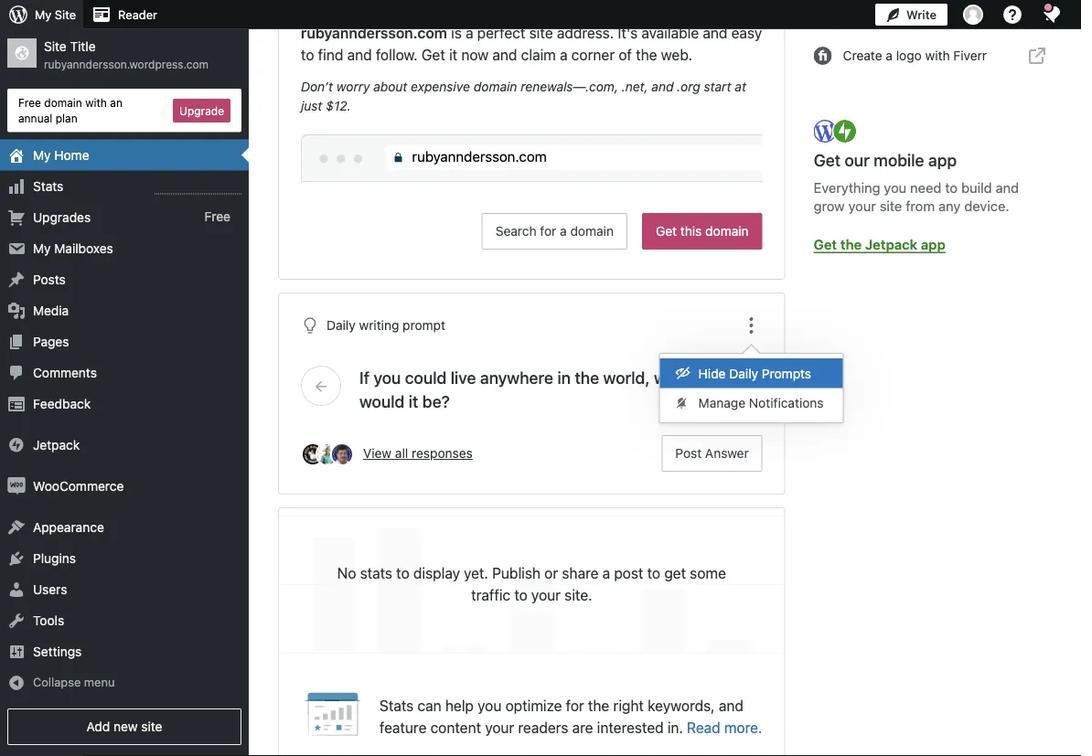 Task type: describe. For each thing, give the bounding box(es) containing it.
manage notifications
[[699, 396, 824, 411]]

at
[[735, 79, 747, 94]]

wordpress and jetpack app image
[[814, 118, 859, 145]]

search
[[496, 224, 537, 239]]

and inside everything you need to build and grow your site from any device.
[[996, 180, 1019, 196]]

get the jetpack app link
[[814, 233, 946, 255]]

hide daily prompts button
[[660, 359, 843, 389]]

site inside site title rubyanndersson.wordpress.com
[[44, 39, 67, 54]]

the inside if you could live anywhere in the world, where would it be?
[[575, 368, 600, 388]]

mobile app
[[874, 151, 957, 170]]

and down perfect
[[493, 46, 518, 64]]

get for get the jetpack app
[[814, 236, 837, 252]]

stats for stats
[[33, 179, 63, 194]]

post answer link
[[662, 436, 763, 472]]

display
[[414, 565, 460, 583]]

get our mobile app
[[814, 151, 957, 170]]

0 vertical spatial plugins
[[891, 11, 934, 26]]

add
[[86, 720, 110, 735]]

a inside no stats to display yet. publish or share a post to get some traffic to your site.
[[603, 565, 610, 583]]

1 answered users image from the left
[[301, 443, 325, 467]]

this
[[681, 224, 702, 239]]

daily inside button
[[730, 366, 759, 381]]

pages link
[[0, 326, 249, 357]]

collapse
[[33, 675, 81, 689]]

settings
[[33, 644, 82, 659]]

fiverr
[[954, 48, 987, 63]]

or
[[545, 565, 558, 583]]

explore
[[843, 11, 887, 26]]

about
[[374, 79, 408, 94]]

writing
[[359, 318, 399, 333]]

a right is
[[466, 24, 474, 42]]

it inside if you could live anywhere in the world, where would it be?
[[409, 392, 419, 411]]

my for my site
[[35, 8, 51, 22]]

get for get our mobile app
[[814, 151, 841, 170]]

menu
[[84, 675, 115, 689]]

find
[[318, 46, 343, 64]]

free for free
[[204, 210, 231, 225]]

create a logo with fiverr link
[[814, 38, 1067, 74]]

your inside everything you need to build and grow your site from any device.
[[849, 198, 876, 214]]

read more. link
[[687, 720, 763, 737]]

.org
[[677, 79, 701, 94]]

help
[[446, 698, 474, 715]]

view all responses
[[363, 446, 473, 461]]

post
[[676, 446, 702, 461]]

menu containing hide daily prompts
[[660, 354, 843, 423]]

0 horizontal spatial for
[[540, 224, 557, 239]]

get for get this domain
[[656, 224, 677, 239]]

1 vertical spatial jetpack
[[33, 437, 80, 453]]

explore plugins link
[[814, 0, 1067, 37]]

your inside stats can help you optimize for the right keywords, and feature content your readers are interested in.
[[485, 720, 515, 737]]

media link
[[0, 295, 249, 326]]

answer
[[705, 446, 749, 461]]

feature
[[380, 720, 427, 737]]

be?
[[423, 392, 450, 411]]

is a perfect site address. it's available and easy to find and follow. get it now and claim a corner of the web.
[[301, 24, 762, 64]]

in
[[558, 368, 571, 388]]

my home
[[33, 147, 89, 163]]

share
[[562, 565, 599, 583]]

it inside is a perfect site address. it's available and easy to find and follow. get it now and claim a corner of the web.
[[449, 46, 458, 64]]

more.
[[725, 720, 763, 737]]

appearance
[[33, 520, 104, 535]]

for inside stats can help you optimize for the right keywords, and feature content your readers are interested in.
[[566, 698, 584, 715]]

0 horizontal spatial daily
[[327, 318, 356, 333]]

everything you need to build and grow your site from any device.
[[814, 180, 1019, 214]]

to left get
[[647, 565, 661, 583]]

collapse menu
[[33, 675, 115, 689]]

web.
[[661, 46, 693, 64]]

everything
[[814, 180, 881, 196]]

a inside create a logo with fiverr link
[[886, 48, 893, 63]]

read more.
[[687, 720, 763, 737]]

would
[[360, 392, 405, 411]]

renewals—.com,
[[521, 79, 619, 94]]

read
[[687, 720, 721, 737]]

get inside is a perfect site address. it's available and easy to find and follow. get it now and claim a corner of the web.
[[422, 46, 446, 64]]

site inside is a perfect site address. it's available and easy to find and follow. get it now and claim a corner of the web.
[[530, 24, 553, 42]]

don't
[[301, 79, 333, 94]]

anywhere
[[480, 368, 554, 388]]

with inside free domain with an annual plan
[[85, 96, 107, 109]]

site inside everything you need to build and grow your site from any device.
[[880, 198, 903, 214]]

the down grow
[[841, 236, 862, 252]]

write link
[[876, 0, 948, 29]]

add new site link
[[7, 709, 242, 746]]

manage notifications link
[[660, 389, 843, 418]]

if
[[360, 368, 370, 388]]

my for my mailboxes
[[33, 241, 51, 256]]

all
[[395, 446, 408, 461]]

no
[[337, 565, 356, 583]]

free for free domain with an annual plan
[[18, 96, 41, 109]]

stats link
[[0, 171, 249, 202]]

address.
[[557, 24, 614, 42]]

it's
[[618, 24, 638, 42]]

help image
[[1002, 4, 1024, 26]]

get this domain
[[656, 224, 749, 239]]

from
[[906, 198, 935, 214]]

upgrade
[[179, 104, 224, 117]]

any device.
[[939, 198, 1010, 214]]

site title rubyanndersson.wordpress.com
[[44, 39, 209, 71]]

you for need
[[884, 180, 907, 196]]

2 answered users image from the left
[[316, 443, 339, 467]]

2 vertical spatial site
[[141, 720, 162, 735]]

now
[[462, 46, 489, 64]]

highest hourly views 0 image
[[155, 183, 242, 195]]

annual plan
[[18, 111, 77, 124]]

my for my home
[[33, 147, 51, 163]]

daily writing prompt
[[327, 318, 446, 333]]

domain inside button
[[706, 224, 749, 239]]

of
[[619, 46, 632, 64]]



Task type: locate. For each thing, give the bounding box(es) containing it.
a left logo
[[886, 48, 893, 63]]

0 vertical spatial my
[[35, 8, 51, 22]]

content
[[431, 720, 481, 737]]

readers
[[518, 720, 569, 737]]

site left from
[[880, 198, 903, 214]]

domain right "search" on the top of the page
[[571, 224, 614, 239]]

view
[[363, 446, 392, 461]]

post answer
[[676, 446, 749, 461]]

you inside stats can help you optimize for the right keywords, and feature content your readers are interested in.
[[478, 698, 502, 715]]

reader link
[[83, 0, 165, 29]]

my site
[[35, 8, 76, 22]]

live
[[451, 368, 476, 388]]

title
[[70, 39, 96, 54]]

and left the .org
[[652, 79, 674, 94]]

get left our
[[814, 151, 841, 170]]

2 img image from the top
[[7, 477, 26, 496]]

0 vertical spatial daily
[[327, 318, 356, 333]]

pages
[[33, 334, 69, 349]]

img image for woocommerce
[[7, 477, 26, 496]]

keywords,
[[648, 698, 715, 715]]

daily left 'writing'
[[327, 318, 356, 333]]

my up "posts"
[[33, 241, 51, 256]]

domain inside free domain with an annual plan
[[44, 96, 82, 109]]

hide daily prompts
[[699, 366, 812, 381]]

the right in
[[575, 368, 600, 388]]

and down the rubyanndersson.com
[[347, 46, 372, 64]]

0 vertical spatial img image
[[7, 436, 26, 454]]

domain right this
[[706, 224, 749, 239]]

1 horizontal spatial you
[[478, 698, 502, 715]]

0 horizontal spatial site
[[141, 720, 162, 735]]

0 vertical spatial site
[[55, 8, 76, 22]]

my left home
[[33, 147, 51, 163]]

feedback link
[[0, 389, 249, 420]]

tooltip containing hide daily prompts
[[659, 344, 844, 424]]

and
[[703, 24, 728, 42], [347, 46, 372, 64], [493, 46, 518, 64], [652, 79, 674, 94], [996, 180, 1019, 196], [719, 698, 744, 715]]

app
[[921, 236, 946, 252]]

need
[[911, 180, 942, 196]]

0 vertical spatial for
[[540, 224, 557, 239]]

tooltip
[[659, 344, 844, 424]]

a right claim
[[560, 46, 568, 64]]

a
[[466, 24, 474, 42], [560, 46, 568, 64], [886, 48, 893, 63], [560, 224, 567, 239], [603, 565, 610, 583]]

site
[[530, 24, 553, 42], [880, 198, 903, 214], [141, 720, 162, 735]]

get inside button
[[656, 224, 677, 239]]

1 vertical spatial your
[[485, 720, 515, 737]]

1 horizontal spatial for
[[566, 698, 584, 715]]

my mailboxes
[[33, 241, 113, 256]]

you inside if you could live anywhere in the world, where would it be?
[[374, 368, 401, 388]]

and inside stats can help you optimize for the right keywords, and feature content your readers are interested in.
[[719, 698, 744, 715]]

build
[[962, 180, 992, 196]]

mailboxes
[[54, 241, 113, 256]]

reader
[[118, 8, 157, 22]]

the up are
[[588, 698, 610, 715]]

1 vertical spatial my
[[33, 147, 51, 163]]

it left be?
[[409, 392, 419, 411]]

0 horizontal spatial free
[[18, 96, 41, 109]]

to left build
[[946, 180, 958, 196]]

our
[[845, 151, 870, 170]]

view all responses link
[[363, 444, 653, 464]]

available
[[642, 24, 699, 42]]

1 horizontal spatial with
[[926, 48, 950, 63]]

some
[[690, 565, 726, 583]]

1 vertical spatial site
[[880, 198, 903, 214]]

0 vertical spatial you
[[884, 180, 907, 196]]

.net,
[[622, 79, 648, 94]]

tools link
[[0, 605, 249, 637]]

just
[[301, 98, 322, 113]]

plugins up users
[[33, 551, 76, 566]]

get left this
[[656, 224, 677, 239]]

1 vertical spatial daily
[[730, 366, 759, 381]]

rubyanndersson.com
[[301, 24, 447, 42]]

can
[[418, 698, 442, 715]]

0 horizontal spatial with
[[85, 96, 107, 109]]

img image inside woocommerce link
[[7, 477, 26, 496]]

expensive
[[411, 79, 470, 94]]

0 vertical spatial jetpack
[[866, 236, 918, 252]]

toggle menu image
[[741, 315, 763, 337]]

easy
[[732, 24, 762, 42]]

media
[[33, 303, 69, 318]]

stats
[[33, 179, 63, 194], [380, 698, 414, 715]]

you inside everything you need to build and grow your site from any device.
[[884, 180, 907, 196]]

show next prompt image
[[734, 378, 751, 394]]

0 vertical spatial free
[[18, 96, 41, 109]]

0 vertical spatial your
[[849, 198, 876, 214]]

free down highest hourly views 0 image
[[204, 210, 231, 225]]

0 horizontal spatial it
[[409, 392, 419, 411]]

the
[[636, 46, 658, 64], [841, 236, 862, 252], [575, 368, 600, 388], [588, 698, 610, 715]]

1 horizontal spatial daily
[[730, 366, 759, 381]]

traffic to your site.
[[471, 587, 593, 604]]

0 horizontal spatial you
[[374, 368, 401, 388]]

posts
[[33, 272, 66, 287]]

plugins up create a logo with fiverr
[[891, 11, 934, 26]]

interested
[[597, 720, 664, 737]]

my
[[35, 8, 51, 22], [33, 147, 51, 163], [33, 241, 51, 256]]

1 horizontal spatial your
[[849, 198, 876, 214]]

responses
[[412, 446, 473, 461]]

0 horizontal spatial jetpack
[[33, 437, 80, 453]]

your down optimize
[[485, 720, 515, 737]]

1 horizontal spatial stats
[[380, 698, 414, 715]]

site left the title
[[44, 39, 67, 54]]

your down everything
[[849, 198, 876, 214]]

1 horizontal spatial site
[[530, 24, 553, 42]]

with left an
[[85, 96, 107, 109]]

worry
[[337, 79, 370, 94]]

you right if
[[374, 368, 401, 388]]

1 vertical spatial plugins
[[33, 551, 76, 566]]

to left find
[[301, 46, 314, 64]]

a inside search for a domain link
[[560, 224, 567, 239]]

woocommerce
[[33, 479, 124, 494]]

img image for jetpack
[[7, 436, 26, 454]]

0 horizontal spatial stats
[[33, 179, 63, 194]]

yet.
[[464, 565, 489, 583]]

my profile image
[[964, 5, 984, 25]]

jetpack down 'feedback'
[[33, 437, 80, 453]]

a left post
[[603, 565, 610, 583]]

appearance link
[[0, 512, 249, 543]]

1 horizontal spatial jetpack
[[866, 236, 918, 252]]

show previous prompt image
[[313, 378, 329, 394]]

1 horizontal spatial it
[[449, 46, 458, 64]]

stats down my home
[[33, 179, 63, 194]]

hide
[[699, 366, 726, 381]]

2 vertical spatial my
[[33, 241, 51, 256]]

0 vertical spatial it
[[449, 46, 458, 64]]

domain down now
[[474, 79, 517, 94]]

daily
[[327, 318, 356, 333], [730, 366, 759, 381]]

and left easy in the top right of the page
[[703, 24, 728, 42]]

1 vertical spatial with
[[85, 96, 107, 109]]

0 vertical spatial stats
[[33, 179, 63, 194]]

1 vertical spatial site
[[44, 39, 67, 54]]

the right of
[[636, 46, 658, 64]]

upgrade button
[[173, 99, 231, 122]]

1 horizontal spatial plugins
[[891, 11, 934, 26]]

plugins
[[891, 11, 934, 26], [33, 551, 76, 566]]

and inside don't worry about expensive domain renewals—.com, .net, and .org start at just $12.
[[652, 79, 674, 94]]

you down get our mobile app
[[884, 180, 907, 196]]

logo
[[897, 48, 922, 63]]

and right build
[[996, 180, 1019, 196]]

domain inside don't worry about expensive domain renewals—.com, .net, and .org start at just $12.
[[474, 79, 517, 94]]

the inside stats can help you optimize for the right keywords, and feature content your readers are interested in.
[[588, 698, 610, 715]]

site up the title
[[55, 8, 76, 22]]

start
[[704, 79, 732, 94]]

posts link
[[0, 264, 249, 295]]

it
[[449, 46, 458, 64], [409, 392, 419, 411]]

answered users image
[[301, 443, 325, 467], [316, 443, 339, 467], [330, 443, 354, 467]]

for up are
[[566, 698, 584, 715]]

with right logo
[[926, 48, 950, 63]]

claim
[[521, 46, 556, 64]]

create
[[843, 48, 883, 63]]

get the jetpack app
[[814, 236, 946, 252]]

site
[[55, 8, 76, 22], [44, 39, 67, 54]]

3 answered users image from the left
[[330, 443, 354, 467]]

my home link
[[0, 140, 249, 171]]

img image
[[7, 436, 26, 454], [7, 477, 26, 496]]

to right stats
[[396, 565, 410, 583]]

collapse menu link
[[0, 668, 249, 698]]

could
[[405, 368, 447, 388]]

tools
[[33, 613, 64, 628]]

to
[[301, 46, 314, 64], [946, 180, 958, 196], [396, 565, 410, 583], [647, 565, 661, 583]]

1 vertical spatial stats
[[380, 698, 414, 715]]

0 horizontal spatial your
[[485, 720, 515, 737]]

$12.
[[326, 98, 351, 113]]

free inside free domain with an annual plan
[[18, 96, 41, 109]]

menu
[[660, 354, 843, 423]]

0 vertical spatial site
[[530, 24, 553, 42]]

2 horizontal spatial site
[[880, 198, 903, 214]]

to inside everything you need to build and grow your site from any device.
[[946, 180, 958, 196]]

get
[[422, 46, 446, 64], [814, 151, 841, 170], [656, 224, 677, 239], [814, 236, 837, 252]]

stats inside stats can help you optimize for the right keywords, and feature content your readers are interested in.
[[380, 698, 414, 715]]

feedback
[[33, 396, 91, 411]]

1 img image from the top
[[7, 436, 26, 454]]

jetpack left 'app'
[[866, 236, 918, 252]]

you right help
[[478, 698, 502, 715]]

stats for stats can help you optimize for the right keywords, and feature content your readers are interested in.
[[380, 698, 414, 715]]

for right "search" on the top of the page
[[540, 224, 557, 239]]

to inside is a perfect site address. it's available and easy to find and follow. get it now and claim a corner of the web.
[[301, 46, 314, 64]]

follow.
[[376, 46, 418, 64]]

a right "search" on the top of the page
[[560, 224, 567, 239]]

post
[[614, 565, 644, 583]]

1 vertical spatial it
[[409, 392, 419, 411]]

free
[[18, 96, 41, 109], [204, 210, 231, 225]]

my mailboxes link
[[0, 233, 249, 264]]

my left reader "link"
[[35, 8, 51, 22]]

add new site
[[86, 720, 162, 735]]

domain up annual plan
[[44, 96, 82, 109]]

prompts
[[762, 366, 812, 381]]

get
[[665, 565, 686, 583]]

jetpack link
[[0, 430, 249, 461]]

upgrades
[[33, 210, 91, 225]]

1 vertical spatial for
[[566, 698, 584, 715]]

1 vertical spatial free
[[204, 210, 231, 225]]

and up read more. on the right
[[719, 698, 744, 715]]

site right new
[[141, 720, 162, 735]]

create a logo with fiverr
[[843, 48, 987, 63]]

perfect
[[477, 24, 526, 42]]

get up expensive
[[422, 46, 446, 64]]

1 vertical spatial you
[[374, 368, 401, 388]]

in.
[[668, 720, 683, 737]]

0 horizontal spatial plugins
[[33, 551, 76, 566]]

stats up the feature
[[380, 698, 414, 715]]

site inside my site link
[[55, 8, 76, 22]]

free domain with an annual plan
[[18, 96, 123, 124]]

2 vertical spatial you
[[478, 698, 502, 715]]

where
[[654, 368, 701, 388]]

search for a domain
[[496, 224, 614, 239]]

grow
[[814, 198, 845, 214]]

2 horizontal spatial you
[[884, 180, 907, 196]]

site up claim
[[530, 24, 553, 42]]

free up annual plan
[[18, 96, 41, 109]]

manage your notifications image
[[1041, 4, 1063, 26]]

it left now
[[449, 46, 458, 64]]

the inside is a perfect site address. it's available and easy to find and follow. get it now and claim a corner of the web.
[[636, 46, 658, 64]]

get down grow
[[814, 236, 837, 252]]

1 vertical spatial img image
[[7, 477, 26, 496]]

img image inside jetpack link
[[7, 436, 26, 454]]

1 horizontal spatial free
[[204, 210, 231, 225]]

plugins link
[[0, 543, 249, 574]]

you for could
[[374, 368, 401, 388]]

daily up manage notifications link
[[730, 366, 759, 381]]

0 vertical spatial with
[[926, 48, 950, 63]]



Task type: vqa. For each thing, say whether or not it's contained in the screenshot.
Task enabled image
no



